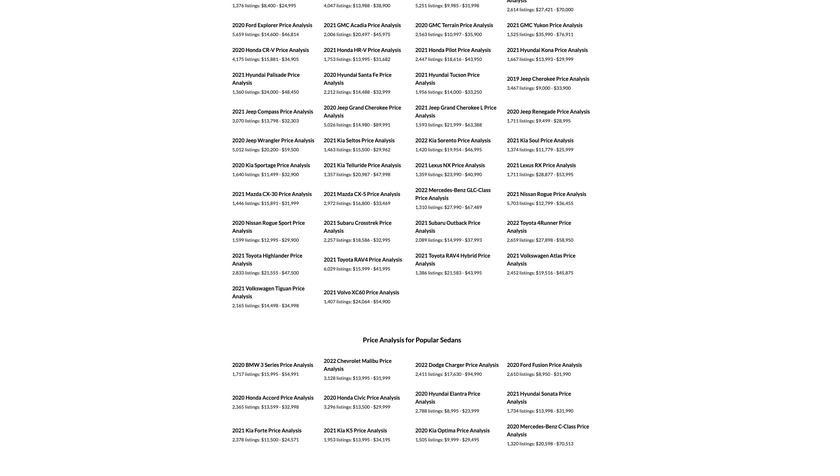 Task type: vqa. For each thing, say whether or not it's contained in the screenshot.
'-' within the 2020 kia optima price analysis 1,505 listings: $9,999 - $29,495
yes



Task type: describe. For each thing, give the bounding box(es) containing it.
price inside 2021 honda hr-v price analysis 1,753 listings: $13,995 - $31,682
[[368, 47, 380, 53]]

$32,999
[[374, 89, 391, 95]]

$8,400
[[261, 3, 276, 8]]

$34,998
[[282, 303, 299, 309]]

malibu
[[362, 358, 379, 364]]

- inside 2020 honda cr-v price analysis 4,175 listings: $15,881 - $34,905
[[280, 56, 281, 62]]

listings: inside 2022 toyota 4runner price analysis 2,659 listings: $27,898 - $58,950
[[520, 237, 536, 243]]

$20,598
[[536, 441, 554, 447]]

analysis for 2021 hyundai sonata price analysis
[[507, 399, 527, 405]]

$47,500
[[282, 270, 299, 276]]

mercedes- for 2020
[[521, 424, 546, 430]]

2021 mazda cx-30 price analysis link
[[232, 191, 312, 197]]

- inside 2020 hyundai santa fe price analysis 2,212 listings: $14,488 - $32,999
[[371, 89, 373, 95]]

2021 kia forte price analysis link
[[232, 428, 302, 434]]

- inside 2021 hyundai sonata price analysis 1,734 listings: $13,998 - $31,990
[[554, 409, 556, 414]]

2,452
[[507, 270, 519, 276]]

2020 hyundai santa fe price analysis link
[[324, 72, 392, 86]]

2,788
[[416, 409, 428, 414]]

class for c-
[[564, 424, 576, 430]]

cherokee for 2021 jeep grand cherokee l price analysis
[[457, 104, 480, 111]]

2021 for 2021 gmc acadia price analysis
[[324, 22, 336, 28]]

$29,999 for kona
[[557, 56, 574, 62]]

2020 for 2020 hyundai elantra price analysis
[[416, 391, 428, 397]]

rogue for sport
[[263, 220, 278, 226]]

2020 kia optima price analysis link
[[416, 428, 490, 434]]

$31,999 inside 2021 mazda cx-30 price analysis 1,446 listings: $15,891 - $31,999
[[282, 201, 299, 206]]

kia for optima
[[429, 428, 437, 434]]

listings: inside 2020 mercedes-benz c-class price analysis 1,320 listings: $20,598 - $70,513
[[520, 441, 536, 447]]

hyundai for kona
[[521, 47, 541, 53]]

listings: right 4,047
[[337, 3, 352, 8]]

$29,962
[[374, 147, 391, 153]]

ford for explorer
[[246, 22, 257, 28]]

- inside the 2022 kia sorento price analysis 1,420 listings: $19,954 - $46,995
[[463, 147, 464, 153]]

listings: inside 2020 hyundai elantra price analysis 2,788 listings: $8,995 - $23,999
[[428, 409, 444, 414]]

$24,995
[[279, 3, 296, 8]]

2022 chevrolet malibu price analysis 3,128 listings: $13,995 - $31,999
[[324, 358, 392, 381]]

listings: inside 2021 hyundai kona price analysis 1,667 listings: $13,993 - $29,999
[[520, 56, 536, 62]]

listings: inside 2020 jeep grand cherokee price analysis 5,026 listings: $14,980 - $89,991
[[337, 122, 352, 128]]

price for 2021 subaru outback price analysis
[[469, 220, 481, 226]]

analysis inside 2020 honda cr-v price analysis 4,175 listings: $15,881 - $34,905
[[289, 47, 309, 53]]

listings: inside 2021 toyota rav4 hybrid price analysis 1,386 listings: $21,583 - $43,995
[[428, 270, 444, 276]]

price for 2019 jeep cherokee price analysis
[[557, 76, 569, 82]]

listings: right the 5,251
[[428, 3, 444, 8]]

- inside 2022 mercedes-benz glc-class price analysis 1,310 listings: $27,990 - $67,489
[[463, 205, 464, 210]]

2021 for 2021 hyundai kona price analysis
[[507, 47, 520, 53]]

1,711 for 2020 jeep renegade price analysis
[[507, 118, 519, 124]]

2022 kia sorento price analysis 1,420 listings: $19,954 - $46,995
[[416, 137, 491, 153]]

toyota for 2,833
[[246, 253, 262, 259]]

2,089
[[416, 237, 428, 243]]

2021 for 2021 volkswagen tiguan price analysis
[[232, 286, 245, 292]]

- inside the 2021 gmc yukon price analysis 1,525 listings: $35,990 - $76,911
[[554, 32, 556, 37]]

jeep for 2020 jeep grand cherokee price analysis
[[337, 104, 348, 111]]

analysis for 2020 hyundai elantra price analysis
[[416, 399, 436, 405]]

$21,999
[[445, 122, 462, 128]]

gmc for terrain
[[429, 22, 441, 28]]

$54,991
[[282, 372, 299, 377]]

analysis for 2021 subaru crosstrek price analysis
[[324, 228, 344, 234]]

1,953
[[324, 437, 336, 443]]

$36,455
[[557, 201, 574, 206]]

analysis for 2020 kia optima price analysis
[[470, 428, 490, 434]]

2,972
[[324, 201, 336, 206]]

- inside 2020 ford explorer price analysis 5,659 listings: $14,600 - $46,814
[[280, 32, 281, 37]]

1,407
[[324, 299, 336, 305]]

2021 toyota rav4 price analysis 6,029 listings: $15,999 - $41,995
[[324, 257, 402, 272]]

2021 gmc acadia price analysis link
[[324, 22, 401, 28]]

2021 for 2021 hyundai sonata price analysis
[[507, 391, 520, 397]]

listings: inside 2021 hyundai palisade price analysis 1,360 listings: $24,000 - $48,450
[[245, 89, 261, 95]]

$15,995
[[261, 372, 279, 377]]

2021 for 2021 volkswagen atlas price analysis
[[507, 253, 520, 259]]

2021 honda pilot price analysis 2,447 listings: $18,616 - $43,950
[[416, 47, 491, 62]]

$9,999
[[445, 437, 459, 443]]

2021 kia telluride price analysis link
[[324, 162, 401, 168]]

- inside the 2022 dodge charger price analysis 2,411 listings: $17,630 - $94,990
[[463, 372, 464, 377]]

listings: inside the 2021 jeep grand cherokee l price analysis 1,593 listings: $21,999 - $63,388
[[428, 122, 444, 128]]

2021 for 2021 subaru outback price analysis
[[416, 220, 428, 226]]

soul
[[530, 137, 540, 144]]

2,165
[[232, 303, 244, 309]]

santa
[[359, 72, 372, 78]]

listings: inside the 2022 kia sorento price analysis 1,420 listings: $19,954 - $46,995
[[428, 147, 444, 153]]

$8,950
[[536, 372, 551, 377]]

$54,900
[[374, 299, 391, 305]]

nx
[[444, 162, 451, 168]]

- inside 2020 honda civic price analysis 3,296 listings: $13,500 - $29,999
[[371, 405, 373, 410]]

2,563
[[416, 32, 428, 37]]

analysis for 2021 kia forte price analysis
[[282, 428, 302, 434]]

analysis inside 2021 mazda cx-5 price analysis 2,972 listings: $16,800 - $33,469
[[381, 191, 401, 197]]

- inside 2020 kia optima price analysis 1,505 listings: $9,999 - $29,495
[[460, 437, 462, 443]]

hyundai for tucson
[[429, 72, 449, 78]]

1,386
[[416, 270, 428, 276]]

forte
[[255, 428, 268, 434]]

- inside "2021 lexus nx price analysis 1,359 listings: $23,990 - $40,990"
[[463, 172, 464, 177]]

analysis inside the 2021 jeep grand cherokee l price analysis 1,593 listings: $21,999 - $63,388
[[416, 112, 436, 119]]

listings: right 1,376
[[245, 3, 261, 8]]

listings: inside 2020 ford fusion price analysis 2,610 listings: $8,950 - $31,990
[[520, 372, 536, 377]]

- inside 2020 jeep renegade price analysis 1,711 listings: $9,499 - $28,995
[[552, 118, 553, 124]]

2020 for 2020 mercedes-benz c-class price analysis
[[507, 424, 520, 430]]

2021 volkswagen atlas price analysis 2,452 listings: $19,516 - $45,875
[[507, 253, 576, 276]]

price for 2020 kia optima price analysis
[[457, 428, 469, 434]]

price for 2020 ford explorer price analysis
[[279, 22, 292, 28]]

listings: inside 2021 subaru crosstrek price analysis 2,257 listings: $18,586 - $32,995
[[337, 237, 352, 243]]

$70,000
[[557, 7, 574, 12]]

- inside 2020 kia sportage price analysis 1,640 listings: $11,499 - $32,900
[[280, 172, 281, 177]]

price inside 2020 hyundai santa fe price analysis 2,212 listings: $14,488 - $32,999
[[380, 72, 392, 78]]

analysis for 2021 kia k5 price analysis
[[368, 428, 387, 434]]

volvo
[[337, 289, 351, 296]]

2021 subaru outback price analysis 2,089 listings: $14,999 - $37,993
[[416, 220, 482, 243]]

- inside 2021 kia seltos price analysis 1,463 listings: $15,500 - $29,962
[[371, 147, 373, 153]]

listings: inside the 2022 dodge charger price analysis 2,411 listings: $17,630 - $94,990
[[428, 372, 444, 377]]

- inside 2021 subaru crosstrek price analysis 2,257 listings: $18,586 - $32,995
[[371, 237, 373, 243]]

- right $27,421
[[554, 7, 556, 12]]

gmc for yukon
[[521, 22, 533, 28]]

$15,999
[[353, 266, 370, 272]]

$14,498
[[261, 303, 279, 309]]

analysis for 2021 gmc yukon price analysis
[[563, 22, 583, 28]]

- inside "2019 jeep cherokee price analysis 3,467 listings: $9,000 - $33,900"
[[552, 85, 553, 91]]

30
[[272, 191, 278, 197]]

analysis inside 2022 mercedes-benz glc-class price analysis 1,310 listings: $27,990 - $67,489
[[429, 195, 449, 201]]

crosstrek
[[355, 220, 379, 226]]

2020 ford fusion price analysis 2,610 listings: $8,950 - $31,990
[[507, 362, 583, 377]]

analysis for 2021 honda pilot price analysis
[[472, 47, 491, 53]]

- inside "2021 jeep compass price analysis 3,070 listings: $13,798 - $32,303"
[[280, 118, 281, 124]]

2021 kia forte price analysis 2,378 listings: $11,500 - $24,571
[[232, 428, 302, 443]]

analysis inside 2020 mercedes-benz c-class price analysis 1,320 listings: $20,598 - $70,513
[[507, 432, 527, 438]]

price inside 2020 bmw 3 series price analysis 1,717 listings: $15,995 - $54,991
[[280, 362, 293, 368]]

2021 jeep grand cherokee l price analysis link
[[416, 104, 497, 119]]

1,640
[[232, 172, 244, 177]]

- inside 2020 jeep grand cherokee price analysis 5,026 listings: $14,980 - $89,991
[[371, 122, 373, 128]]

analysis for 2022 kia sorento price analysis
[[471, 137, 491, 144]]

- inside the 2021 hyundai tucson price analysis 1,956 listings: $14,000 - $33,250
[[463, 89, 464, 95]]

2020 for 2020 nissan rogue sport price analysis
[[232, 220, 245, 226]]

listings: inside 2021 toyota rav4 price analysis 6,029 listings: $15,999 - $41,995
[[337, 266, 352, 272]]

2021 for 2021 toyota rav4 hybrid price analysis
[[416, 253, 428, 259]]

2020 honda cr-v price analysis 4,175 listings: $15,881 - $34,905
[[232, 47, 309, 62]]

2022 dodge charger price analysis link
[[416, 362, 499, 368]]

2022 for 2022 kia sorento price analysis
[[416, 137, 428, 144]]

- left $38,900
[[371, 3, 373, 8]]

analysis for 2022 dodge charger price analysis
[[479, 362, 499, 368]]

2020 honda civic price analysis 3,296 listings: $13,500 - $29,999
[[324, 395, 400, 410]]

listings: inside 2021 volkswagen tiguan price analysis 2,165 listings: $14,498 - $34,998
[[245, 303, 261, 309]]

5,703
[[507, 201, 519, 206]]

price inside 2022 mercedes-benz glc-class price analysis 1,310 listings: $27,990 - $67,489
[[416, 195, 428, 201]]

listings: inside 2021 volvo xc60 price analysis 1,407 listings: $24,064 - $54,900
[[337, 299, 352, 305]]

analysis for 2021 jeep compass price analysis
[[294, 108, 314, 115]]

2021 subaru crosstrek price analysis 2,257 listings: $18,586 - $32,995
[[324, 220, 392, 243]]

- inside 2021 hyundai palisade price analysis 1,360 listings: $24,000 - $48,450
[[280, 89, 281, 95]]

v for hr-
[[363, 47, 367, 53]]

- inside 2021 volvo xc60 price analysis 1,407 listings: $24,064 - $54,900
[[371, 299, 373, 305]]

volkswagen for atlas
[[521, 253, 549, 259]]

2021 for 2021 kia seltos price analysis
[[324, 137, 336, 144]]

listings: inside 2020 honda cr-v price analysis 4,175 listings: $15,881 - $34,905
[[245, 56, 261, 62]]

2020 jeep renegade price analysis 1,711 listings: $9,499 - $28,995
[[507, 108, 591, 124]]

$63,388
[[465, 122, 482, 128]]

cherokee for 2020 jeep grand cherokee price analysis
[[365, 104, 388, 111]]

atlas
[[550, 253, 563, 259]]

- right $9,985
[[460, 3, 462, 8]]

listings: inside "2021 kia telluride price analysis 1,357 listings: $20,987 - $47,998"
[[337, 172, 352, 177]]

hr-
[[354, 47, 363, 53]]

honda for cr-
[[246, 47, 262, 53]]

1,667
[[507, 56, 519, 62]]

gmc for acadia
[[337, 22, 350, 28]]

elantra
[[450, 391, 467, 397]]

price for 2021 hyundai sonata price analysis
[[559, 391, 572, 397]]

listings: inside "2021 subaru outback price analysis 2,089 listings: $14,999 - $37,993"
[[428, 237, 444, 243]]

subaru for outback
[[429, 220, 446, 226]]

ford for fusion
[[521, 362, 532, 368]]

price inside 2020 nissan rogue sport price analysis 1,599 listings: $12,995 - $29,900
[[293, 220, 305, 226]]

2020 honda accord price analysis link
[[232, 395, 314, 401]]

- inside 2020 ford fusion price analysis 2,610 listings: $8,950 - $31,990
[[552, 372, 553, 377]]

$20,200
[[261, 147, 279, 153]]

listings: inside "2021 jeep compass price analysis 3,070 listings: $13,798 - $32,303"
[[245, 118, 261, 124]]

listings: inside 2020 honda civic price analysis 3,296 listings: $13,500 - $29,999
[[337, 405, 352, 410]]

2021 kia k5 price analysis 1,953 listings: $13,995 - $34,195
[[324, 428, 391, 443]]

price inside 2020 jeep grand cherokee price analysis 5,026 listings: $14,980 - $89,991
[[389, 104, 402, 111]]

analysis inside 2020 hyundai santa fe price analysis 2,212 listings: $14,488 - $32,999
[[324, 80, 344, 86]]

2022 chevrolet malibu price analysis link
[[324, 358, 392, 372]]

listings: inside 2022 chevrolet malibu price analysis 3,128 listings: $13,995 - $31,999
[[337, 376, 352, 381]]

listings: inside 2021 nissan rogue price analysis 5,703 listings: $12,799 - $36,455
[[520, 201, 536, 206]]

price inside 2021 mazda cx-30 price analysis 1,446 listings: $15,891 - $31,999
[[279, 191, 291, 197]]

- inside 2021 kia soul price analysis 1,374 listings: $11,779 - $25,999
[[554, 147, 556, 153]]

analysis for 2021 volkswagen atlas price analysis
[[507, 261, 527, 267]]

2021 lexus nx price analysis link
[[416, 162, 485, 168]]

- inside 2021 mazda cx-5 price analysis 2,972 listings: $16,800 - $33,469
[[371, 201, 373, 206]]

2021 hyundai kona price analysis link
[[507, 47, 589, 53]]

price inside the 2021 jeep grand cherokee l price analysis 1,593 listings: $21,999 - $63,388
[[485, 104, 497, 111]]

listings: inside 2021 lexus rx price analysis 1,711 listings: $28,877 - $53,995
[[520, 172, 536, 177]]

2021 nissan rogue price analysis link
[[507, 191, 587, 197]]

2020 for 2020 jeep renegade price analysis
[[507, 108, 520, 115]]

- inside '2020 jeep wrangler price analysis 5,012 listings: $20,200 - $59,500'
[[280, 147, 281, 153]]

$21,555
[[261, 270, 279, 276]]

listings: inside 2021 gmc acadia price analysis 2,006 listings: $20,497 - $45,975
[[337, 32, 352, 37]]

price for 2021 lexus nx price analysis
[[452, 162, 465, 168]]

listings: inside 2020 nissan rogue sport price analysis 1,599 listings: $12,995 - $29,900
[[245, 237, 261, 243]]

$35,990
[[536, 32, 554, 37]]

$15,500
[[353, 147, 370, 153]]

- inside 2021 honda pilot price analysis 2,447 listings: $18,616 - $43,950
[[463, 56, 464, 62]]

listings: inside the 2021 hyundai tucson price analysis 1,956 listings: $14,000 - $33,250
[[428, 89, 444, 95]]

$58,950
[[557, 237, 574, 243]]

2022 for 2022 mercedes-benz glc-class price analysis
[[416, 187, 428, 193]]

lexus for rx
[[521, 162, 534, 168]]

listings: inside 2020 hyundai santa fe price analysis 2,212 listings: $14,488 - $32,999
[[337, 89, 352, 95]]

analysis inside 2021 toyota rav4 hybrid price analysis 1,386 listings: $21,583 - $43,995
[[416, 261, 436, 267]]

tab list containing 2022 chevrolet malibu price analysis
[[229, 324, 596, 453]]

listings: inside '2021 kia k5 price analysis 1,953 listings: $13,995 - $34,195'
[[337, 437, 352, 443]]

price for 2021 volkswagen atlas price analysis
[[564, 253, 576, 259]]

2021 hyundai tucson price analysis link
[[416, 72, 480, 86]]

listings: inside 2021 kia forte price analysis 2,378 listings: $11,500 - $24,571
[[245, 437, 261, 443]]

2021 for 2021 toyota rav4 price analysis
[[324, 257, 336, 263]]

analysis for 2022 chevrolet malibu price analysis
[[324, 366, 344, 372]]

- inside '2021 kia k5 price analysis 1,953 listings: $13,995 - $34,195'
[[371, 437, 373, 443]]

subaru for crosstrek
[[337, 220, 354, 226]]

kia for soul
[[521, 137, 529, 144]]

2021 mazda cx-30 price analysis 1,446 listings: $15,891 - $31,999
[[232, 191, 312, 206]]

2021 volvo xc60 price analysis 1,407 listings: $24,064 - $54,900
[[324, 289, 400, 305]]

price for 2021 subaru crosstrek price analysis
[[380, 220, 392, 226]]

2,610
[[507, 372, 519, 377]]

- inside 2021 toyota rav4 hybrid price analysis 1,386 listings: $21,583 - $43,995
[[463, 270, 464, 276]]

5,659
[[232, 32, 244, 37]]

listings: inside 2021 honda pilot price analysis 2,447 listings: $18,616 - $43,950
[[428, 56, 444, 62]]

- inside '2021 volkswagen atlas price analysis 2,452 listings: $19,516 - $45,875'
[[554, 270, 556, 276]]

4,175
[[232, 56, 244, 62]]

- inside 2021 hyundai kona price analysis 1,667 listings: $13,993 - $29,999
[[554, 56, 556, 62]]

- inside 2022 toyota 4runner price analysis 2,659 listings: $27,898 - $58,950
[[554, 237, 556, 243]]

price inside 2021 toyota rav4 hybrid price analysis 1,386 listings: $21,583 - $43,995
[[478, 253, 491, 259]]

$32,900
[[282, 172, 299, 177]]

2,212
[[324, 89, 336, 95]]

2021 for 2021 kia telluride price analysis
[[324, 162, 336, 168]]

2020 jeep wrangler price analysis link
[[232, 137, 315, 144]]

listings: inside 2020 honda accord price analysis 2,365 listings: $13,599 - $32,998
[[245, 405, 261, 410]]

c-
[[559, 424, 564, 430]]

$14,999
[[445, 237, 462, 243]]

$21,583
[[445, 270, 462, 276]]

$89,991
[[374, 122, 391, 128]]

price for 2020 jeep renegade price analysis
[[557, 108, 570, 115]]

grand for analysis
[[441, 104, 456, 111]]

mazda for 30
[[246, 191, 262, 197]]

listings: inside 2021 mazda cx-30 price analysis 1,446 listings: $15,891 - $31,999
[[245, 201, 261, 206]]

analysis for 2020 ford explorer price analysis
[[293, 22, 313, 28]]

$19,516
[[536, 270, 554, 276]]

2020 for 2020 bmw 3 series price analysis
[[232, 362, 245, 368]]

- inside 2022 chevrolet malibu price analysis 3,128 listings: $13,995 - $31,999
[[371, 376, 373, 381]]

hyundai for santa
[[337, 72, 358, 78]]

price inside 2020 honda cr-v price analysis 4,175 listings: $15,881 - $34,905
[[276, 47, 288, 53]]



Task type: locate. For each thing, give the bounding box(es) containing it.
$20,497
[[353, 32, 370, 37]]

1,420
[[416, 147, 428, 153]]

price for 2021 toyota highlander price analysis
[[290, 253, 303, 259]]

2020 for 2020 kia sportage price analysis
[[232, 162, 245, 168]]

hyundai inside 2021 hyundai palisade price analysis 1,360 listings: $24,000 - $48,450
[[246, 72, 266, 78]]

analysis for 2021 lexus nx price analysis
[[466, 162, 485, 168]]

2020 for 2020 ford explorer price analysis
[[232, 22, 245, 28]]

grand
[[349, 104, 364, 111], [441, 104, 456, 111]]

1 vertical spatial $29,999
[[374, 405, 391, 410]]

cherokee inside 2020 jeep grand cherokee price analysis 5,026 listings: $14,980 - $89,991
[[365, 104, 388, 111]]

price for 2021 volkswagen tiguan price analysis
[[293, 286, 305, 292]]

0 vertical spatial $29,999
[[557, 56, 574, 62]]

sportage
[[255, 162, 276, 168]]

2021 hyundai sonata price analysis 1,734 listings: $13,998 - $31,990
[[507, 391, 574, 414]]

price up the $59,500
[[281, 137, 294, 144]]

listings: inside '2021 volkswagen atlas price analysis 2,452 listings: $19,516 - $45,875'
[[520, 270, 536, 276]]

2021 up 1,359
[[416, 162, 428, 168]]

1 vertical spatial ford
[[521, 362, 532, 368]]

0 horizontal spatial rogue
[[263, 220, 278, 226]]

1,599
[[232, 237, 244, 243]]

class inside 2022 mercedes-benz glc-class price analysis 1,310 listings: $27,990 - $67,489
[[479, 187, 491, 193]]

listings: inside 2020 bmw 3 series price analysis 1,717 listings: $15,995 - $54,991
[[245, 372, 261, 377]]

1,711 for 2021 lexus rx price analysis
[[507, 172, 519, 177]]

$45,975
[[374, 32, 391, 37]]

1 horizontal spatial volkswagen
[[521, 253, 549, 259]]

price right sonata
[[559, 391, 572, 397]]

rx
[[535, 162, 542, 168]]

1,446
[[232, 201, 244, 206]]

honda for pilot
[[429, 47, 445, 53]]

$18,616
[[445, 56, 462, 62]]

2020 honda civic price analysis link
[[324, 395, 400, 401]]

analysis for 2021 kia soul price analysis
[[554, 137, 574, 144]]

1 vertical spatial nissan
[[246, 220, 262, 226]]

- inside 2021 toyota rav4 price analysis 6,029 listings: $15,999 - $41,995
[[371, 266, 373, 272]]

subaru
[[337, 220, 354, 226], [429, 220, 446, 226]]

analysis for 2021 kia seltos price analysis
[[375, 137, 395, 144]]

$11,500
[[261, 437, 279, 443]]

2021 inside 2021 kia soul price analysis 1,374 listings: $11,779 - $25,999
[[507, 137, 520, 144]]

0 horizontal spatial volkswagen
[[246, 286, 275, 292]]

2021 for 2021 mazda cx-30 price analysis
[[232, 191, 245, 197]]

2 grand from the left
[[441, 104, 456, 111]]

analysis inside 2020 jeep grand cherokee price analysis 5,026 listings: $14,980 - $89,991
[[324, 112, 344, 119]]

listings: inside '2020 gmc terrain price analysis 2,563 listings: $10,997 - $35,900'
[[428, 32, 444, 37]]

2 vertical spatial $13,995
[[353, 437, 370, 443]]

2021 down 1,310 on the right top of the page
[[416, 220, 428, 226]]

analysis inside "2021 lexus nx price analysis 1,359 listings: $23,990 - $40,990"
[[466, 162, 485, 168]]

2021 inside 2021 kia seltos price analysis 1,463 listings: $15,500 - $29,962
[[324, 137, 336, 144]]

$32,998
[[282, 405, 299, 410]]

- left "$53,995" on the right top of page
[[554, 172, 556, 177]]

1,734
[[507, 409, 519, 414]]

price inside 2021 gmc acadia price analysis 2,006 listings: $20,497 - $45,975
[[368, 22, 380, 28]]

1 vertical spatial mercedes-
[[521, 424, 546, 430]]

- left the $25,999
[[554, 147, 556, 153]]

2 cx- from the left
[[354, 191, 363, 197]]

analysis up '$32,998'
[[294, 395, 314, 401]]

listings: inside 2022 mercedes-benz glc-class price analysis 1,310 listings: $27,990 - $67,489
[[428, 205, 444, 210]]

- inside the 2021 jeep grand cherokee l price analysis 1,593 listings: $21,999 - $63,388
[[463, 122, 464, 128]]

listings: inside "2019 jeep cherokee price analysis 3,467 listings: $9,000 - $33,900"
[[520, 85, 536, 91]]

2020 jeep wrangler price analysis 5,012 listings: $20,200 - $59,500
[[232, 137, 315, 153]]

analysis for 2021 hyundai kona price analysis
[[569, 47, 589, 53]]

0 horizontal spatial benz
[[454, 187, 466, 193]]

2021 inside 2021 lexus rx price analysis 1,711 listings: $28,877 - $53,995
[[507, 162, 520, 168]]

1 1,711 from the top
[[507, 118, 519, 124]]

- inside 2021 mazda cx-30 price analysis 1,446 listings: $15,891 - $31,999
[[280, 201, 281, 206]]

analysis inside 2021 mazda cx-30 price analysis 1,446 listings: $15,891 - $31,999
[[292, 191, 312, 197]]

listings: right 1,360
[[245, 89, 261, 95]]

price up "$46,814"
[[279, 22, 292, 28]]

price inside '2020 jeep wrangler price analysis 5,012 listings: $20,200 - $59,500'
[[281, 137, 294, 144]]

1 horizontal spatial cx-
[[354, 191, 363, 197]]

2021 for 2021 mazda cx-5 price analysis
[[324, 191, 336, 197]]

- left $76,911
[[554, 32, 556, 37]]

subaru inside "2021 subaru outback price analysis 2,089 listings: $14,999 - $37,993"
[[429, 220, 446, 226]]

lexus inside "2021 lexus nx price analysis 1,359 listings: $23,990 - $40,990"
[[429, 162, 443, 168]]

0 vertical spatial mercedes-
[[429, 187, 454, 193]]

mercedes- inside 2022 mercedes-benz glc-class price analysis 1,310 listings: $27,990 - $67,489
[[429, 187, 454, 193]]

1 cx- from the left
[[263, 191, 272, 197]]

0 vertical spatial nissan
[[521, 191, 537, 197]]

1 horizontal spatial gmc
[[429, 22, 441, 28]]

2020
[[232, 22, 245, 28], [416, 22, 428, 28], [232, 47, 245, 53], [324, 72, 336, 78], [324, 104, 336, 111], [507, 108, 520, 115], [232, 137, 245, 144], [232, 162, 245, 168], [232, 220, 245, 226], [232, 362, 245, 368], [507, 362, 520, 368], [416, 391, 428, 397], [232, 395, 245, 401], [324, 395, 336, 401], [507, 424, 520, 430], [416, 428, 428, 434]]

analysis for 2021 volvo xc60 price analysis
[[380, 289, 400, 296]]

- inside 2021 honda hr-v price analysis 1,753 listings: $13,995 - $31,682
[[371, 56, 373, 62]]

1 vertical spatial class
[[564, 424, 576, 430]]

listings: right 1,446
[[245, 201, 261, 206]]

cherokee
[[533, 76, 556, 82], [365, 104, 388, 111], [457, 104, 480, 111]]

analysis for 2020 ford fusion price analysis
[[563, 362, 583, 368]]

3 $13,995 from the top
[[353, 437, 370, 443]]

price inside 2021 lexus rx price analysis 1,711 listings: $28,877 - $53,995
[[543, 162, 556, 168]]

kia for sportage
[[246, 162, 254, 168]]

listings: down dodge
[[428, 372, 444, 377]]

price inside 2020 honda accord price analysis 2,365 listings: $13,599 - $32,998
[[281, 395, 293, 401]]

$70,513
[[557, 441, 574, 447]]

price for 2021 kia forte price analysis
[[269, 428, 281, 434]]

2 $13,995 from the top
[[353, 376, 370, 381]]

listings: down volvo
[[337, 299, 352, 305]]

2022 up 3,128
[[324, 358, 336, 364]]

series
[[265, 362, 279, 368]]

analysis for 2020 kia sportage price analysis
[[291, 162, 310, 168]]

1 horizontal spatial rav4
[[446, 253, 460, 259]]

0 horizontal spatial rav4
[[355, 257, 368, 263]]

toyota left highlander
[[246, 253, 262, 259]]

1,525
[[507, 32, 519, 37]]

2021 gmc acadia price analysis 2,006 listings: $20,497 - $45,975
[[324, 22, 401, 37]]

2021 inside 2021 subaru crosstrek price analysis 2,257 listings: $18,586 - $32,995
[[324, 220, 336, 226]]

analysis for 2020 honda civic price analysis
[[380, 395, 400, 401]]

lexus left rx
[[521, 162, 534, 168]]

2021 inside 2021 mazda cx-5 price analysis 2,972 listings: $16,800 - $33,469
[[324, 191, 336, 197]]

2020 up 1,717
[[232, 362, 245, 368]]

hyundai up $13,993
[[521, 47, 541, 53]]

2 1,711 from the top
[[507, 172, 519, 177]]

k5
[[346, 428, 353, 434]]

honda for hr-
[[337, 47, 353, 53]]

listings: right 2,659 on the bottom of the page
[[520, 237, 536, 243]]

analysis for 2021 gmc acadia price analysis
[[381, 22, 401, 28]]

- right '$21,555'
[[280, 270, 281, 276]]

2021 for 2021 kia soul price analysis
[[507, 137, 520, 144]]

2,378
[[232, 437, 244, 443]]

analysis inside the 2022 dodge charger price analysis 2,411 listings: $17,630 - $94,990
[[479, 362, 499, 368]]

analysis for 2021 toyota highlander price analysis
[[232, 261, 252, 267]]

2 gmc from the left
[[429, 22, 441, 28]]

rogue
[[538, 191, 553, 197], [263, 220, 278, 226]]

2020 ford fusion price analysis link
[[507, 362, 583, 368]]

cherokee inside "2019 jeep cherokee price analysis 3,467 listings: $9,000 - $33,900"
[[533, 76, 556, 82]]

$13,798
[[261, 118, 279, 124]]

price for 2021 hyundai kona price analysis
[[555, 47, 568, 53]]

price inside 2022 toyota 4runner price analysis 2,659 listings: $27,898 - $58,950
[[560, 220, 572, 226]]

analysis inside 2020 jeep renegade price analysis 1,711 listings: $9,499 - $28,995
[[571, 108, 591, 115]]

1 lexus from the left
[[429, 162, 443, 168]]

kia inside the 2022 kia sorento price analysis 1,420 listings: $19,954 - $46,995
[[429, 137, 437, 144]]

kia for k5
[[337, 428, 345, 434]]

price for 2021 kia soul price analysis
[[541, 137, 553, 144]]

class down $40,990
[[479, 187, 491, 193]]

- right $15,999
[[371, 266, 373, 272]]

$53,995
[[557, 172, 574, 177]]

2020 for 2020 honda accord price analysis
[[232, 395, 245, 401]]

2 horizontal spatial cherokee
[[533, 76, 556, 82]]

price up $46,995
[[458, 137, 470, 144]]

price inside 2020 kia optima price analysis 1,505 listings: $9,999 - $29,495
[[457, 428, 469, 434]]

0 horizontal spatial mercedes-
[[429, 187, 454, 193]]

price inside 2021 kia seltos price analysis 1,463 listings: $15,500 - $29,962
[[362, 137, 374, 144]]

- inside 2020 hyundai elantra price analysis 2,788 listings: $8,995 - $23,999
[[460, 409, 462, 414]]

listings: inside 2021 toyota highlander price analysis 2,833 listings: $21,555 - $47,500
[[245, 270, 261, 276]]

2021 honda pilot price analysis link
[[416, 47, 491, 53]]

subaru left outback
[[429, 220, 446, 226]]

analysis inside 2021 volkswagen tiguan price analysis 2,165 listings: $14,498 - $34,998
[[232, 293, 252, 300]]

$10,997
[[445, 32, 462, 37]]

1 horizontal spatial mercedes-
[[521, 424, 546, 430]]

- right $19,516
[[554, 270, 556, 276]]

2019 jeep cherokee price analysis 3,467 listings: $9,000 - $33,900
[[507, 76, 590, 91]]

class inside 2020 mercedes-benz c-class price analysis 1,320 listings: $20,598 - $70,513
[[564, 424, 576, 430]]

tab list
[[229, 324, 596, 453]]

2021 kia k5 price analysis link
[[324, 428, 387, 434]]

listings: inside '2020 jeep wrangler price analysis 5,012 listings: $20,200 - $59,500'
[[245, 147, 261, 153]]

analysis for 2021 toyota rav4 price analysis
[[383, 257, 402, 263]]

1 vertical spatial volkswagen
[[246, 286, 275, 292]]

class up $70,513
[[564, 424, 576, 430]]

price up '$32,998'
[[281, 395, 293, 401]]

listings: inside 2020 kia optima price analysis 1,505 listings: $9,999 - $29,495
[[428, 437, 444, 443]]

1 horizontal spatial nissan
[[521, 191, 537, 197]]

0 horizontal spatial $31,999
[[282, 201, 299, 206]]

$43,995
[[465, 270, 482, 276]]

analysis up the $59,500
[[295, 137, 315, 144]]

0 vertical spatial $13,995
[[353, 56, 370, 62]]

rogue left sport
[[263, 220, 278, 226]]

price for 2021 gmc yukon price analysis
[[550, 22, 562, 28]]

2020 bmw 3 series price analysis link
[[232, 362, 314, 368]]

honda for accord
[[246, 395, 262, 401]]

2020 for 2020 ford fusion price analysis
[[507, 362, 520, 368]]

rogue inside 2020 nissan rogue sport price analysis 1,599 listings: $12,995 - $29,900
[[263, 220, 278, 226]]

analysis up $31,682
[[382, 47, 401, 53]]

1,711 inside 2021 lexus rx price analysis 1,711 listings: $28,877 - $53,995
[[507, 172, 519, 177]]

- inside 2020 honda accord price analysis 2,365 listings: $13,599 - $32,998
[[280, 405, 281, 410]]

0 horizontal spatial lexus
[[429, 162, 443, 168]]

- right "$14,000"
[[463, 89, 464, 95]]

analysis up $54,900
[[380, 289, 400, 296]]

$9,000
[[536, 85, 551, 91]]

- inside "2021 kia telluride price analysis 1,357 listings: $20,987 - $47,998"
[[371, 172, 373, 177]]

wrangler
[[258, 137, 280, 144]]

$35,900
[[465, 32, 482, 37]]

1 $13,995 from the top
[[353, 56, 370, 62]]

price up $29,495 on the right
[[457, 428, 469, 434]]

analysis inside 2020 honda civic price analysis 3,296 listings: $13,500 - $29,999
[[380, 395, 400, 401]]

1,711 up the 1,374
[[507, 118, 519, 124]]

0 horizontal spatial cherokee
[[365, 104, 388, 111]]

2 lexus from the left
[[521, 162, 534, 168]]

nissan for analysis
[[246, 220, 262, 226]]

$94,990
[[465, 372, 482, 377]]

analysis inside 2021 honda hr-v price analysis 1,753 listings: $13,995 - $31,682
[[382, 47, 401, 53]]

- left $32,995
[[371, 237, 373, 243]]

explorer
[[258, 22, 278, 28]]

2020 for 2020 jeep wrangler price analysis
[[232, 137, 245, 144]]

cherokee inside the 2021 jeep grand cherokee l price analysis 1,593 listings: $21,999 - $63,388
[[457, 104, 480, 111]]

$76,911
[[557, 32, 574, 37]]

1 horizontal spatial grand
[[441, 104, 456, 111]]

analysis inside 2021 toyota highlander price analysis 2,833 listings: $21,555 - $47,500
[[232, 261, 252, 267]]

2021 inside 2021 mazda cx-30 price analysis 1,446 listings: $15,891 - $31,999
[[232, 191, 245, 197]]

listings: right 1,386
[[428, 270, 444, 276]]

price for 2020 honda accord price analysis
[[281, 395, 293, 401]]

price for 2021 honda pilot price analysis
[[458, 47, 471, 53]]

0 vertical spatial $31,990
[[554, 372, 571, 377]]

2020 kia sportage price analysis link
[[232, 162, 310, 168]]

0 horizontal spatial ford
[[246, 22, 257, 28]]

2021 for 2021 jeep grand cherokee l price analysis
[[416, 104, 428, 111]]

0 vertical spatial 1,711
[[507, 118, 519, 124]]

2020 for 2020 jeep grand cherokee price analysis
[[324, 104, 336, 111]]

rogue for price
[[538, 191, 553, 197]]

3 gmc from the left
[[521, 22, 533, 28]]

gmc left yukon
[[521, 22, 533, 28]]

price right tucson
[[468, 72, 480, 78]]

0 horizontal spatial cx-
[[263, 191, 272, 197]]

kia inside 2020 kia sportage price analysis 1,640 listings: $11,499 - $32,900
[[246, 162, 254, 168]]

- right $15,500
[[371, 147, 373, 153]]

listings: right 2,788
[[428, 409, 444, 414]]

2021 for 2021 honda pilot price analysis
[[416, 47, 428, 53]]

- left the $59,500
[[280, 147, 281, 153]]

analysis inside 2021 volvo xc60 price analysis 1,407 listings: $24,064 - $54,900
[[380, 289, 400, 296]]

listings: right 1,667
[[520, 56, 536, 62]]

v
[[271, 47, 275, 53], [363, 47, 367, 53]]

2020 inside 2020 kia optima price analysis 1,505 listings: $9,999 - $29,495
[[416, 428, 428, 434]]

1 vertical spatial $31,990
[[557, 409, 574, 414]]

1 horizontal spatial subaru
[[429, 220, 446, 226]]

listings: right 2,614
[[520, 7, 536, 12]]

$27,990
[[445, 205, 462, 210]]

$29,999 for civic
[[374, 405, 391, 410]]

- inside 2020 nissan rogue sport price analysis 1,599 listings: $12,995 - $29,900
[[280, 237, 281, 243]]

listings: right 2,452
[[520, 270, 536, 276]]

mazda up $15,891 on the left of page
[[246, 191, 262, 197]]

honda left civic
[[337, 395, 353, 401]]

price inside '2021 kia k5 price analysis 1,953 listings: $13,995 - $34,195'
[[354, 428, 366, 434]]

1 horizontal spatial ford
[[521, 362, 532, 368]]

1 horizontal spatial rogue
[[538, 191, 553, 197]]

2020 inside 2020 ford fusion price analysis 2,610 listings: $8,950 - $31,990
[[507, 362, 520, 368]]

toyota up $15,999
[[337, 257, 354, 263]]

1,359
[[416, 172, 428, 177]]

$13,995 down 2021 honda hr-v price analysis link
[[353, 56, 370, 62]]

listings: right 2,257
[[337, 237, 352, 243]]

1 vertical spatial benz
[[546, 424, 558, 430]]

0 horizontal spatial grand
[[349, 104, 364, 111]]

- right $8,950
[[552, 372, 553, 377]]

price for 2020 ford fusion price analysis
[[549, 362, 562, 368]]

2,365
[[232, 405, 244, 410]]

0 vertical spatial class
[[479, 187, 491, 193]]

$13,995 for k5
[[353, 437, 370, 443]]

2022 for 2022 dodge charger price analysis
[[416, 362, 428, 368]]

mazda for 5
[[337, 191, 353, 197]]

$13,998
[[536, 409, 554, 414]]

cx-
[[263, 191, 272, 197], [354, 191, 363, 197]]

analysis up 2,257
[[324, 228, 344, 234]]

2 mazda from the left
[[337, 191, 353, 197]]

price for 2020 jeep wrangler price analysis
[[281, 137, 294, 144]]

2020 inside 2020 honda accord price analysis 2,365 listings: $13,599 - $32,998
[[232, 395, 245, 401]]

2 subaru from the left
[[429, 220, 446, 226]]

listings: down rx
[[520, 172, 536, 177]]

2,614 listings: $27,421 - $70,000
[[507, 7, 574, 12]]

2021 inside "2021 kia telluride price analysis 1,357 listings: $20,987 - $47,998"
[[324, 162, 336, 168]]

glc-
[[467, 187, 479, 193]]

analysis up $29,495 on the right
[[470, 428, 490, 434]]

honda left 'hr-' at left
[[337, 47, 353, 53]]

price up $45,975
[[368, 22, 380, 28]]

price right 5
[[367, 191, 380, 197]]

- inside 2020 mercedes-benz c-class price analysis 1,320 listings: $20,598 - $70,513
[[554, 441, 556, 447]]

price right the k5
[[354, 428, 366, 434]]

1,711
[[507, 118, 519, 124], [507, 172, 519, 177]]

xc60
[[352, 289, 365, 296]]

price for 2021 kia telluride price analysis
[[368, 162, 381, 168]]

2020 kia optima price analysis 1,505 listings: $9,999 - $29,495
[[416, 428, 490, 443]]

listings: inside 2021 kia soul price analysis 1,374 listings: $11,779 - $25,999
[[520, 147, 536, 153]]

analysis inside 2021 honda pilot price analysis 2,447 listings: $18,616 - $43,950
[[472, 47, 491, 53]]

benz for c-
[[546, 424, 558, 430]]

0 vertical spatial ford
[[246, 22, 257, 28]]

honda inside 2021 honda pilot price analysis 2,447 listings: $18,616 - $43,950
[[429, 47, 445, 53]]

1 horizontal spatial v
[[363, 47, 367, 53]]

analysis up the 1,956
[[416, 80, 436, 86]]

2 horizontal spatial gmc
[[521, 22, 533, 28]]

price up '$54,991'
[[280, 362, 293, 368]]

1 mazda from the left
[[246, 191, 262, 197]]

price inside 2020 jeep renegade price analysis 1,711 listings: $9,499 - $28,995
[[557, 108, 570, 115]]

grand inside the 2021 jeep grand cherokee l price analysis 1,593 listings: $21,999 - $63,388
[[441, 104, 456, 111]]

rav4 for price
[[355, 257, 368, 263]]

0 vertical spatial rogue
[[538, 191, 553, 197]]

analysis up 2,833
[[232, 261, 252, 267]]

analysis inside the 2022 kia sorento price analysis 1,420 listings: $19,954 - $46,995
[[471, 137, 491, 144]]

2021 hyundai sonata price analysis link
[[507, 391, 572, 405]]

1 vertical spatial $31,999
[[374, 376, 391, 381]]

- right $8,400
[[277, 3, 278, 8]]

price inside 2020 ford explorer price analysis 5,659 listings: $14,600 - $46,814
[[279, 22, 292, 28]]

1 horizontal spatial $29,999
[[557, 56, 574, 62]]

$13,599
[[261, 405, 279, 410]]

analysis up $40,990
[[466, 162, 485, 168]]

2021 inside 2021 hyundai sonata price analysis 1,734 listings: $13,998 - $31,990
[[507, 391, 520, 397]]

optima
[[438, 428, 456, 434]]

2021 hyundai tucson price analysis 1,956 listings: $14,000 - $33,250
[[416, 72, 482, 95]]

listings: right 4,175
[[245, 56, 261, 62]]

benz inside 2020 mercedes-benz c-class price analysis 1,320 listings: $20,598 - $70,513
[[546, 424, 558, 430]]

1 grand from the left
[[349, 104, 364, 111]]

analysis up $43,950
[[472, 47, 491, 53]]

price down $32,999
[[389, 104, 402, 111]]

toyota down the $14,999
[[429, 253, 445, 259]]

2020 up 2,365
[[232, 395, 245, 401]]

honda inside 2020 honda cr-v price analysis 4,175 listings: $15,881 - $34,905
[[246, 47, 262, 53]]

1 horizontal spatial lexus
[[521, 162, 534, 168]]

$47,998
[[374, 172, 391, 177]]

price inside 2021 toyota highlander price analysis 2,833 listings: $21,555 - $47,500
[[290, 253, 303, 259]]

volkswagen
[[521, 253, 549, 259], [246, 286, 275, 292]]

2021 for 2021 honda hr-v price analysis
[[324, 47, 336, 53]]

$15,891
[[261, 201, 279, 206]]

0 horizontal spatial class
[[479, 187, 491, 193]]

analysis up "$53,995" on the right top of page
[[557, 162, 577, 168]]

gmc inside 2021 gmc acadia price analysis 2,006 listings: $20,497 - $45,975
[[337, 22, 350, 28]]

analysis for 2021 volkswagen tiguan price analysis
[[232, 293, 252, 300]]

analysis up $45,975
[[381, 22, 401, 28]]

price for 2020 gmc terrain price analysis
[[460, 22, 473, 28]]

2021 toyota rav4 price analysis link
[[324, 257, 402, 263]]

toyota for 2,659
[[521, 220, 537, 226]]

kia inside '2021 kia k5 price analysis 1,953 listings: $13,995 - $34,195'
[[337, 428, 345, 434]]

palisade
[[267, 72, 287, 78]]

2022 mercedes-benz glc-class price analysis 1,310 listings: $27,990 - $67,489
[[416, 187, 491, 210]]

toyota inside 2021 toyota highlander price analysis 2,833 listings: $21,555 - $47,500
[[246, 253, 262, 259]]

1 horizontal spatial mazda
[[337, 191, 353, 197]]

kia inside 2021 kia forte price analysis 2,378 listings: $11,500 - $24,571
[[246, 428, 254, 434]]

2021 inside 2021 kia forte price analysis 2,378 listings: $11,500 - $24,571
[[232, 428, 245, 434]]

price up $58,950
[[560, 220, 572, 226]]

1 vertical spatial 1,711
[[507, 172, 519, 177]]

kia for forte
[[246, 428, 254, 434]]

- right '$9,499' on the right of page
[[552, 118, 553, 124]]

benz left c-
[[546, 424, 558, 430]]

$31,990 for sonata
[[557, 409, 574, 414]]

$28,995
[[554, 118, 571, 124]]

price for 2021 volvo xc60 price analysis
[[366, 289, 379, 296]]

kia left sportage
[[246, 162, 254, 168]]

analysis for 2020 jeep renegade price analysis
[[571, 108, 591, 115]]

grand for 5,026
[[349, 104, 364, 111]]

analysis up the $25,999
[[554, 137, 574, 144]]

analysis for 2022 toyota 4runner price analysis
[[507, 228, 527, 234]]

1 horizontal spatial benz
[[546, 424, 558, 430]]

listings: down the k5
[[337, 437, 352, 443]]

price for 2022 toyota 4runner price analysis
[[560, 220, 572, 226]]

listings: right 1,320
[[520, 441, 536, 447]]

0 vertical spatial $31,999
[[282, 201, 299, 206]]

analysis inside '2021 volkswagen atlas price analysis 2,452 listings: $19,516 - $45,875'
[[507, 261, 527, 267]]

2020 gmc terrain price analysis 2,563 listings: $10,997 - $35,900
[[416, 22, 494, 37]]

1,376 listings: $8,400 - $24,995
[[232, 3, 296, 8]]

2022 mercedes-benz glc-class price analysis link
[[416, 187, 491, 201]]

- inside '2020 gmc terrain price analysis 2,563 listings: $10,997 - $35,900'
[[463, 32, 464, 37]]

analysis up '$34,905'
[[289, 47, 309, 53]]

kia for telluride
[[337, 162, 345, 168]]

$31,998
[[463, 3, 480, 8]]

price inside 2020 honda civic price analysis 3,296 listings: $13,500 - $29,999
[[367, 395, 379, 401]]

- left "$46,814"
[[280, 32, 281, 37]]

listings: right 5,026
[[337, 122, 352, 128]]

price right sport
[[293, 220, 305, 226]]

hyundai left santa
[[337, 72, 358, 78]]

2,411
[[416, 372, 428, 377]]

mercedes- for 2022
[[429, 187, 454, 193]]

0 horizontal spatial nissan
[[246, 220, 262, 226]]

2022 dodge charger price analysis 2,411 listings: $17,630 - $94,990
[[416, 362, 499, 377]]

1 vertical spatial $13,995
[[353, 376, 370, 381]]

- right the $17,630
[[463, 372, 464, 377]]

2021 volkswagen tiguan price analysis 2,165 listings: $14,498 - $34,998
[[232, 286, 305, 309]]

gmc
[[337, 22, 350, 28], [429, 22, 441, 28], [521, 22, 533, 28]]

$11,779
[[536, 147, 554, 153]]

0 horizontal spatial v
[[271, 47, 275, 53]]

seltos
[[346, 137, 361, 144]]

analysis for 2021 subaru outback price analysis
[[416, 228, 436, 234]]

mazda
[[246, 191, 262, 197], [337, 191, 353, 197]]

listings: inside 2020 ford explorer price analysis 5,659 listings: $14,600 - $46,814
[[245, 32, 261, 37]]

2 v from the left
[[363, 47, 367, 53]]

jeep for 2021 jeep compass price analysis
[[246, 108, 257, 115]]

1 vertical spatial rogue
[[263, 220, 278, 226]]

jeep inside 2020 jeep grand cherokee price analysis 5,026 listings: $14,980 - $89,991
[[337, 104, 348, 111]]

1 subaru from the left
[[337, 220, 354, 226]]

analysis for 2020 jeep wrangler price analysis
[[295, 137, 315, 144]]

0 horizontal spatial mazda
[[246, 191, 262, 197]]

2021 inside "2021 jeep compass price analysis 3,070 listings: $13,798 - $32,303"
[[232, 108, 245, 115]]

price for 2021 jeep compass price analysis
[[280, 108, 293, 115]]

- right $15,891 on the left of page
[[280, 201, 281, 206]]

2022 for 2022 chevrolet malibu price analysis
[[324, 358, 336, 364]]

2021 for 2021 subaru crosstrek price analysis
[[324, 220, 336, 226]]

$59,500
[[282, 147, 299, 153]]

1 gmc from the left
[[337, 22, 350, 28]]

$13,995 down 2022 chevrolet malibu price analysis link
[[353, 376, 370, 381]]

2020 honda accord price analysis 2,365 listings: $13,599 - $32,998
[[232, 395, 314, 410]]

2021 for 2021 lexus nx price analysis
[[416, 162, 428, 168]]

benz for glc-
[[454, 187, 466, 193]]

1 horizontal spatial class
[[564, 424, 576, 430]]

$29,999
[[557, 56, 574, 62], [374, 405, 391, 410]]

jeep for 2019 jeep cherokee price analysis
[[521, 76, 532, 82]]

price inside '2020 gmc terrain price analysis 2,563 listings: $10,997 - $35,900'
[[460, 22, 473, 28]]

2020 jeep grand cherokee price analysis 5,026 listings: $14,980 - $89,991
[[324, 104, 402, 128]]

price inside 2022 chevrolet malibu price analysis 3,128 listings: $13,995 - $31,999
[[380, 358, 392, 364]]

1,753
[[324, 56, 336, 62]]

1 horizontal spatial cherokee
[[457, 104, 480, 111]]

price for 2021 hyundai palisade price analysis
[[288, 72, 300, 78]]

1 horizontal spatial $31,999
[[374, 376, 391, 381]]

- left $45,975
[[371, 32, 373, 37]]

jeep
[[521, 76, 532, 82], [337, 104, 348, 111], [429, 104, 440, 111], [246, 108, 257, 115], [521, 108, 532, 115], [246, 137, 257, 144]]

listings: right 1,525
[[520, 32, 536, 37]]

- left $40,990
[[463, 172, 464, 177]]

0 vertical spatial benz
[[454, 187, 466, 193]]

0 horizontal spatial gmc
[[337, 22, 350, 28]]

1 v from the left
[[271, 47, 275, 53]]

analysis up $33,900 at the top right of page
[[570, 76, 590, 82]]

price for 2021 kia seltos price analysis
[[362, 137, 374, 144]]

jeep inside "2019 jeep cherokee price analysis 3,467 listings: $9,000 - $33,900"
[[521, 76, 532, 82]]

cx- inside 2021 mazda cx-30 price analysis 1,446 listings: $15,891 - $31,999
[[263, 191, 272, 197]]

hyundai for palisade
[[246, 72, 266, 78]]

price for 2020 honda civic price analysis
[[367, 395, 379, 401]]

kia for sorento
[[429, 137, 437, 144]]

analysis up 1,386
[[416, 261, 436, 267]]

listings: inside 2021 mazda cx-5 price analysis 2,972 listings: $16,800 - $33,469
[[337, 201, 352, 206]]

listings: right 2,089
[[428, 237, 444, 243]]

price for 2021 toyota rav4 price analysis
[[369, 257, 382, 263]]

2020 down 2,212
[[324, 104, 336, 111]]

0 horizontal spatial subaru
[[337, 220, 354, 226]]

2022
[[416, 137, 428, 144], [416, 187, 428, 193], [507, 220, 520, 226], [324, 358, 336, 364], [416, 362, 428, 368]]

kia left seltos
[[337, 137, 345, 144]]

price for 2020 kia sportage price analysis
[[277, 162, 290, 168]]

- inside 2021 volkswagen tiguan price analysis 2,165 listings: $14,498 - $34,998
[[280, 303, 281, 309]]

analysis for 2019 jeep cherokee price analysis
[[570, 76, 590, 82]]

0 horizontal spatial $29,999
[[374, 405, 391, 410]]

0 vertical spatial volkswagen
[[521, 253, 549, 259]]

price right 30 on the top left of page
[[279, 191, 291, 197]]

1,310
[[416, 205, 428, 210]]

5,026
[[324, 122, 336, 128]]

hyundai inside 2020 hyundai elantra price analysis 2,788 listings: $8,995 - $23,999
[[429, 391, 449, 397]]

price up $47,998
[[368, 162, 381, 168]]

kia inside 2020 kia optima price analysis 1,505 listings: $9,999 - $29,495
[[429, 428, 437, 434]]

- right $13,599
[[280, 405, 281, 410]]

price up $28,877
[[543, 162, 556, 168]]

price right 'hybrid'
[[478, 253, 491, 259]]

2020 for 2020 honda cr-v price analysis
[[232, 47, 245, 53]]

renegade
[[533, 108, 556, 115]]

analysis inside 2020 kia sportage price analysis 1,640 listings: $11,499 - $32,900
[[291, 162, 310, 168]]

analysis
[[293, 22, 313, 28], [381, 22, 401, 28], [474, 22, 494, 28], [563, 22, 583, 28], [289, 47, 309, 53], [382, 47, 401, 53], [472, 47, 491, 53], [569, 47, 589, 53], [570, 76, 590, 82], [232, 80, 252, 86], [324, 80, 344, 86], [416, 80, 436, 86], [294, 108, 314, 115], [571, 108, 591, 115], [324, 112, 344, 119], [416, 112, 436, 119], [295, 137, 315, 144], [375, 137, 395, 144], [471, 137, 491, 144], [554, 137, 574, 144], [291, 162, 310, 168], [382, 162, 401, 168], [466, 162, 485, 168], [557, 162, 577, 168], [292, 191, 312, 197], [381, 191, 401, 197], [567, 191, 587, 197], [429, 195, 449, 201], [232, 228, 252, 234], [324, 228, 344, 234], [416, 228, 436, 234], [507, 228, 527, 234], [383, 257, 402, 263], [232, 261, 252, 267], [416, 261, 436, 267], [507, 261, 527, 267], [380, 289, 400, 296], [232, 293, 252, 300], [294, 362, 314, 368], [479, 362, 499, 368], [563, 362, 583, 368], [324, 366, 344, 372], [294, 395, 314, 401], [380, 395, 400, 401], [416, 399, 436, 405], [507, 399, 527, 405], [282, 428, 302, 434], [368, 428, 387, 434], [470, 428, 490, 434], [507, 432, 527, 438]]



